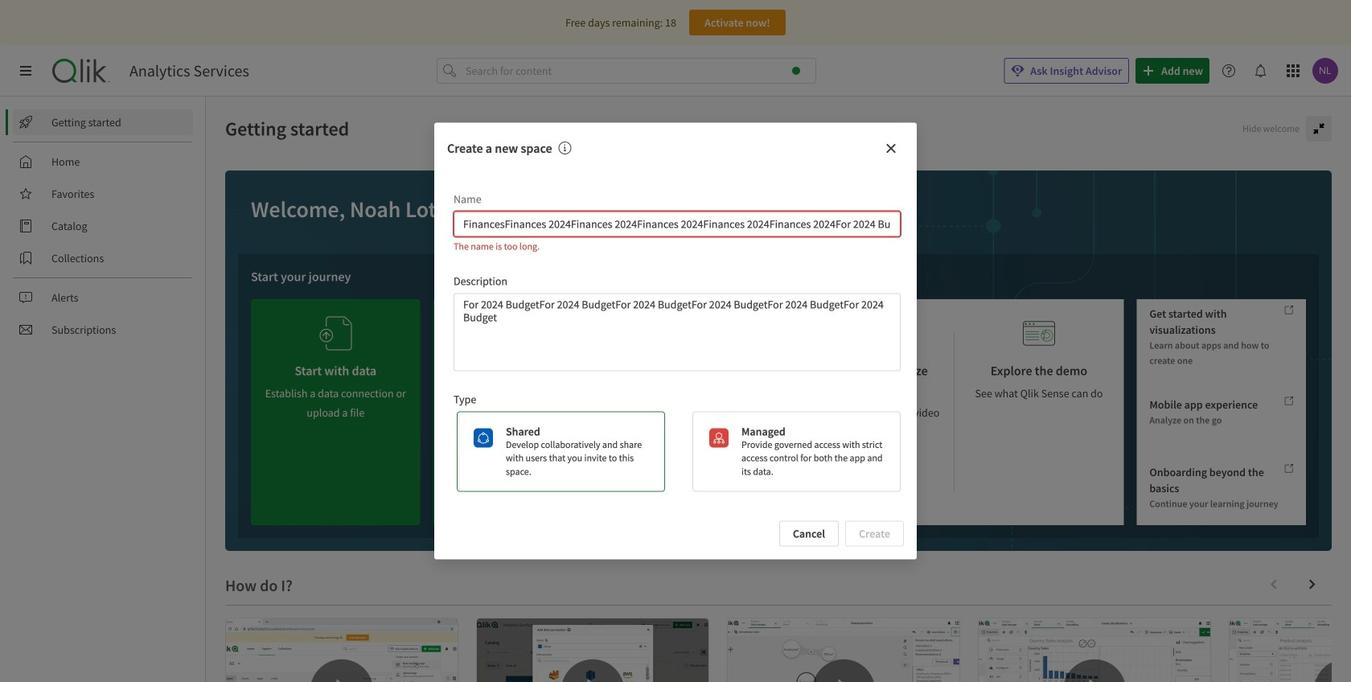Task type: locate. For each thing, give the bounding box(es) containing it.
None text field
[[454, 211, 901, 237], [454, 293, 901, 371], [454, 211, 901, 237], [454, 293, 901, 371]]

main content
[[206, 97, 1352, 682]]

analyze sample data image
[[684, 312, 717, 355]]

dialog
[[434, 123, 917, 560]]

option group
[[451, 411, 901, 492]]

home badge image
[[792, 67, 801, 75]]



Task type: vqa. For each thing, say whether or not it's contained in the screenshot.
NAVIGATION PANE Element
yes



Task type: describe. For each thing, give the bounding box(es) containing it.
invite users image
[[502, 306, 534, 348]]

navigation pane element
[[0, 103, 205, 349]]

analytics services element
[[130, 61, 249, 80]]

hide welcome image
[[1313, 122, 1326, 135]]

close sidebar menu image
[[19, 64, 32, 77]]

close image
[[885, 142, 898, 155]]

explore the demo image
[[1023, 312, 1056, 355]]



